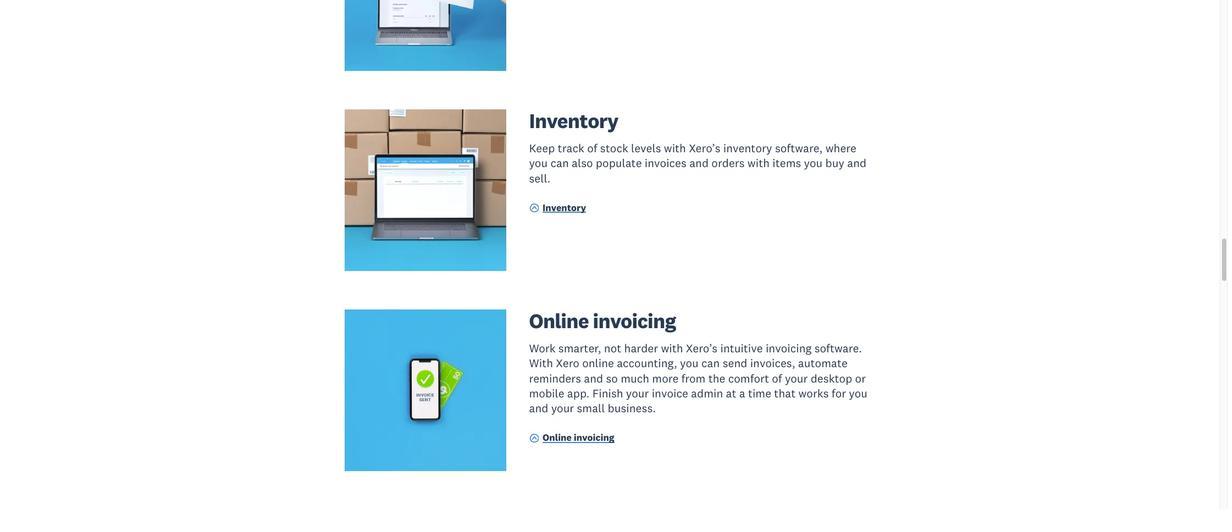 Task type: describe. For each thing, give the bounding box(es) containing it.
more
[[652, 371, 679, 386]]

2 horizontal spatial your
[[785, 371, 808, 386]]

also
[[572, 156, 593, 171]]

intuitive
[[721, 341, 763, 356]]

online invoicing inside the online invoicing button
[[543, 432, 615, 444]]

or
[[855, 371, 866, 386]]

online
[[582, 356, 614, 371]]

send
[[723, 356, 748, 371]]

sell.
[[529, 171, 551, 186]]

comfort
[[729, 371, 769, 386]]

finish
[[593, 386, 623, 401]]

populate
[[596, 156, 642, 171]]

that
[[775, 386, 796, 401]]

invoicing inside "work smarter, not harder with xero's intuitive invoicing software. with xero online accounting, you can send invoices, automate reminders and so much more from the comfort of your desktop or mobile app. finish your invoice admin at a time that works for you and your small business."
[[766, 341, 812, 356]]

xero's inside "work smarter, not harder with xero's intuitive invoicing software. with xero online accounting, you can send invoices, automate reminders and so much more from the comfort of your desktop or mobile app. finish your invoice admin at a time that works for you and your small business."
[[686, 341, 718, 356]]

with down inventory
[[748, 156, 770, 171]]

buy
[[826, 156, 845, 171]]

work
[[529, 341, 556, 356]]

from
[[682, 371, 706, 386]]

much
[[621, 371, 650, 386]]

smarter,
[[559, 341, 601, 356]]

0 horizontal spatial your
[[551, 401, 574, 416]]

levels
[[631, 141, 661, 156]]

so
[[606, 371, 618, 386]]

with up invoices
[[664, 141, 686, 156]]

business.
[[608, 401, 656, 416]]

stock
[[600, 141, 628, 156]]

online invoicing button
[[529, 432, 615, 446]]

and left orders
[[690, 156, 709, 171]]

where
[[826, 141, 857, 156]]

you down software,
[[804, 156, 823, 171]]

a
[[740, 386, 746, 401]]

inventory inside button
[[543, 202, 586, 214]]

invoice
[[652, 386, 688, 401]]

online inside button
[[543, 432, 572, 444]]

and down "online"
[[584, 371, 603, 386]]

keep track of stock levels with xero's inventory software, where you can also populate invoices and orders with items you buy and sell.
[[529, 141, 867, 186]]

for
[[832, 386, 846, 401]]

track
[[558, 141, 585, 156]]

0 vertical spatial online invoicing
[[529, 308, 676, 334]]

and down where
[[848, 156, 867, 171]]

works
[[799, 386, 829, 401]]



Task type: locate. For each thing, give the bounding box(es) containing it.
online invoicing up not
[[529, 308, 676, 334]]

of up also
[[587, 141, 598, 156]]

inventory up track
[[529, 108, 619, 134]]

items
[[773, 156, 801, 171]]

1 horizontal spatial your
[[626, 386, 649, 401]]

not
[[604, 341, 622, 356]]

1 horizontal spatial can
[[702, 356, 720, 371]]

with
[[529, 356, 553, 371]]

1 vertical spatial of
[[772, 371, 782, 386]]

inventory down sell.
[[543, 202, 586, 214]]

0 vertical spatial xero's
[[689, 141, 721, 156]]

reminders
[[529, 371, 581, 386]]

your up that
[[785, 371, 808, 386]]

0 vertical spatial online
[[529, 308, 589, 334]]

1 vertical spatial inventory
[[543, 202, 586, 214]]

inventory
[[529, 108, 619, 134], [543, 202, 586, 214]]

xero's up 'from'
[[686, 341, 718, 356]]

of inside keep track of stock levels with xero's inventory software, where you can also populate invoices and orders with items you buy and sell.
[[587, 141, 598, 156]]

of inside "work smarter, not harder with xero's intuitive invoicing software. with xero online accounting, you can send invoices, automate reminders and so much more from the comfort of your desktop or mobile app. finish your invoice admin at a time that works for you and your small business."
[[772, 371, 782, 386]]

mobile
[[529, 386, 565, 401]]

automate
[[798, 356, 848, 371]]

work smarter, not harder with xero's intuitive invoicing software. with xero online accounting, you can send invoices, automate reminders and so much more from the comfort of your desktop or mobile app. finish your invoice admin at a time that works for you and your small business.
[[529, 341, 868, 416]]

0 horizontal spatial of
[[587, 141, 598, 156]]

and down mobile
[[529, 401, 549, 416]]

small
[[577, 401, 605, 416]]

inventory button
[[529, 201, 586, 216]]

0 horizontal spatial can
[[551, 156, 569, 171]]

0 vertical spatial can
[[551, 156, 569, 171]]

0 vertical spatial invoicing
[[593, 308, 676, 334]]

online invoicing
[[529, 308, 676, 334], [543, 432, 615, 444]]

you
[[529, 156, 548, 171], [804, 156, 823, 171], [680, 356, 699, 371], [849, 386, 868, 401]]

online invoicing down small
[[543, 432, 615, 444]]

keep
[[529, 141, 555, 156]]

invoices,
[[750, 356, 796, 371]]

time
[[748, 386, 772, 401]]

admin
[[691, 386, 723, 401]]

accounting,
[[617, 356, 677, 371]]

xero's up orders
[[689, 141, 721, 156]]

0 vertical spatial inventory
[[529, 108, 619, 134]]

invoicing
[[593, 308, 676, 334], [766, 341, 812, 356], [574, 432, 615, 444]]

1 vertical spatial online
[[543, 432, 572, 444]]

with inside "work smarter, not harder with xero's intuitive invoicing software. with xero online accounting, you can send invoices, automate reminders and so much more from the comfort of your desktop or mobile app. finish your invoice admin at a time that works for you and your small business."
[[661, 341, 683, 356]]

orders
[[712, 156, 745, 171]]

2 vertical spatial invoicing
[[574, 432, 615, 444]]

invoicing up invoices,
[[766, 341, 812, 356]]

software,
[[775, 141, 823, 156]]

can inside keep track of stock levels with xero's inventory software, where you can also populate invoices and orders with items you buy and sell.
[[551, 156, 569, 171]]

you up 'from'
[[680, 356, 699, 371]]

1 vertical spatial xero's
[[686, 341, 718, 356]]

1 horizontal spatial of
[[772, 371, 782, 386]]

your down app.
[[551, 401, 574, 416]]

with up "accounting,"
[[661, 341, 683, 356]]

1 vertical spatial can
[[702, 356, 720, 371]]

of down invoices,
[[772, 371, 782, 386]]

online
[[529, 308, 589, 334], [543, 432, 572, 444]]

harder
[[624, 341, 658, 356]]

the
[[709, 371, 726, 386]]

1 vertical spatial online invoicing
[[543, 432, 615, 444]]

can inside "work smarter, not harder with xero's intuitive invoicing software. with xero online accounting, you can send invoices, automate reminders and so much more from the comfort of your desktop or mobile app. finish your invoice admin at a time that works for you and your small business."
[[702, 356, 720, 371]]

can up the
[[702, 356, 720, 371]]

0 vertical spatial of
[[587, 141, 598, 156]]

app.
[[567, 386, 590, 401]]

invoicing up harder
[[593, 308, 676, 334]]

of
[[587, 141, 598, 156], [772, 371, 782, 386]]

at
[[726, 386, 737, 401]]

online down mobile
[[543, 432, 572, 444]]

and
[[690, 156, 709, 171], [848, 156, 867, 171], [584, 371, 603, 386], [529, 401, 549, 416]]

your down much
[[626, 386, 649, 401]]

your
[[785, 371, 808, 386], [626, 386, 649, 401], [551, 401, 574, 416]]

can down track
[[551, 156, 569, 171]]

invoices
[[645, 156, 687, 171]]

can
[[551, 156, 569, 171], [702, 356, 720, 371]]

with
[[664, 141, 686, 156], [748, 156, 770, 171], [661, 341, 683, 356]]

software.
[[815, 341, 862, 356]]

online up work
[[529, 308, 589, 334]]

you up sell.
[[529, 156, 548, 171]]

invoicing inside button
[[574, 432, 615, 444]]

you down the or
[[849, 386, 868, 401]]

xero
[[556, 356, 580, 371]]

invoicing down small
[[574, 432, 615, 444]]

inventory
[[724, 141, 772, 156]]

1 vertical spatial invoicing
[[766, 341, 812, 356]]

xero's inside keep track of stock levels with xero's inventory software, where you can also populate invoices and orders with items you buy and sell.
[[689, 141, 721, 156]]

desktop
[[811, 371, 853, 386]]

xero's
[[689, 141, 721, 156], [686, 341, 718, 356]]



Task type: vqa. For each thing, say whether or not it's contained in the screenshot.
ACCOUNTING,
yes



